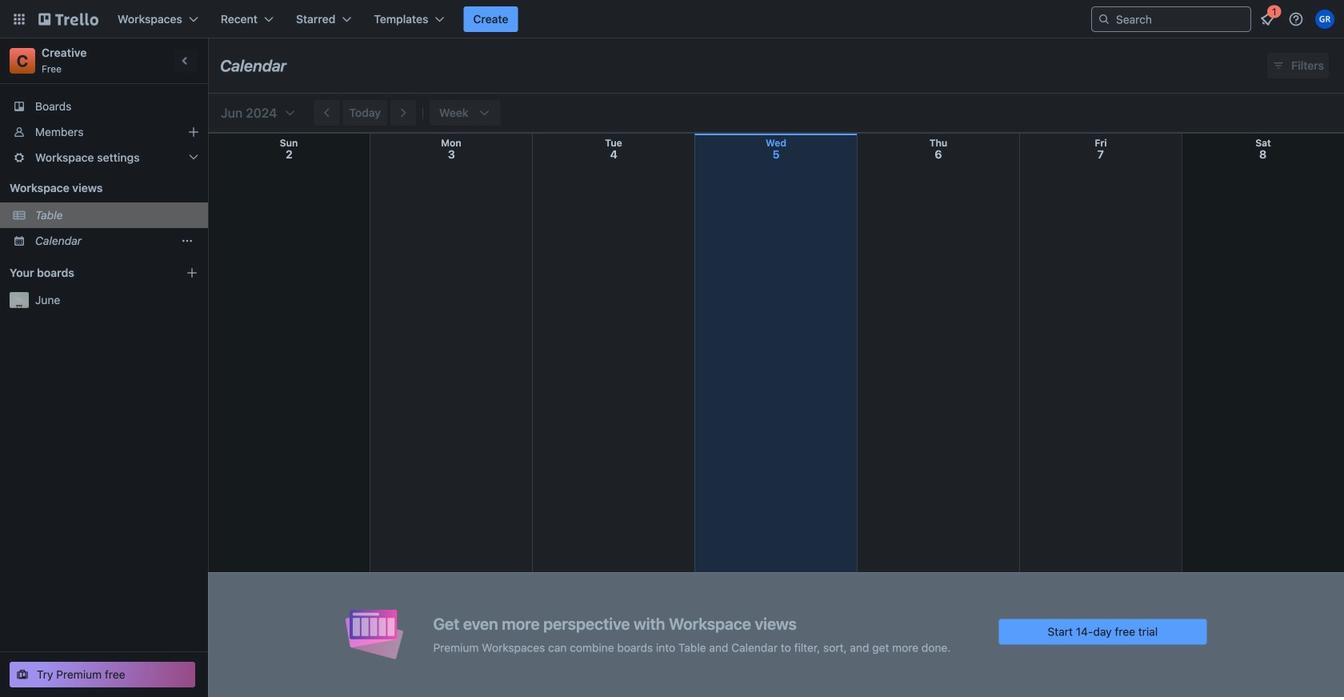 Task type: vqa. For each thing, say whether or not it's contained in the screenshot.
third-
no



Task type: describe. For each thing, give the bounding box(es) containing it.
your boards with 1 items element
[[10, 263, 162, 283]]

1 notification image
[[1258, 10, 1278, 29]]

open information menu image
[[1289, 11, 1305, 27]]

back to home image
[[38, 6, 98, 32]]

search image
[[1098, 13, 1111, 26]]

workspace actions menu image
[[181, 235, 194, 247]]

add board image
[[186, 267, 199, 279]]

Search field
[[1111, 8, 1251, 30]]

greg robinson (gregrobinson96) image
[[1316, 10, 1335, 29]]



Task type: locate. For each thing, give the bounding box(es) containing it.
None text field
[[220, 50, 287, 81]]

primary element
[[0, 0, 1345, 38]]

workspace navigation collapse icon image
[[175, 50, 197, 72]]



